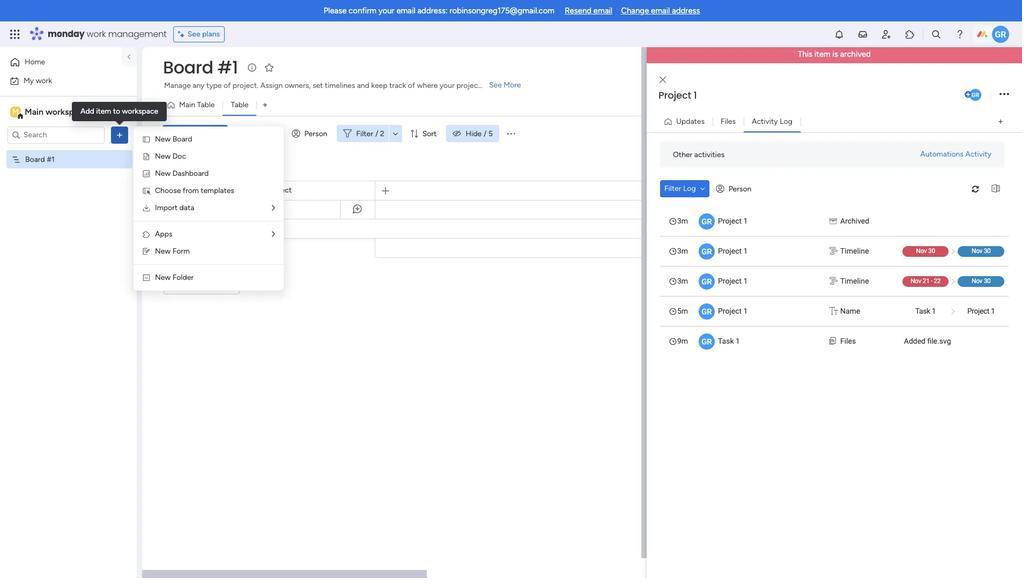 Task type: describe. For each thing, give the bounding box(es) containing it.
please
[[324, 6, 347, 16]]

21
[[923, 277, 930, 285]]

doc
[[173, 152, 186, 161]]

plans
[[202, 30, 220, 39]]

0 vertical spatial person button
[[287, 125, 334, 142]]

stands.
[[483, 81, 507, 90]]

home
[[25, 57, 45, 67]]

assign
[[260, 81, 283, 90]]

board inside list box
[[25, 155, 45, 164]]

list arrow image
[[272, 204, 275, 212]]

#1 inside list box
[[47, 155, 55, 164]]

Search in workspace field
[[23, 129, 90, 141]]

0 vertical spatial #1
[[218, 55, 238, 79]]

work for monday
[[87, 28, 106, 40]]

change email address link
[[622, 6, 701, 16]]

to
[[113, 107, 120, 116]]

robinsongreg175@gmail.com
[[450, 6, 555, 16]]

this item is archived
[[799, 49, 872, 59]]

log for activity log
[[780, 117, 793, 126]]

notifications image
[[834, 29, 845, 40]]

monday work management
[[48, 28, 167, 40]]

0 horizontal spatial add view image
[[263, 101, 267, 109]]

see more
[[489, 80, 521, 90]]

person for person popup button to the top
[[305, 129, 328, 138]]

add for add new group
[[184, 281, 197, 290]]

1 vertical spatial person button
[[712, 180, 759, 197]]

item for add
[[96, 107, 111, 116]]

new dashboard image
[[142, 170, 151, 178]]

new for new doc
[[155, 152, 171, 161]]

help image
[[955, 29, 966, 40]]

workspace selection element
[[10, 105, 90, 119]]

dapulse text column image
[[830, 306, 839, 317]]

refresh image
[[968, 185, 985, 193]]

dashboard
[[173, 169, 209, 178]]

any
[[193, 81, 205, 90]]

keep
[[371, 81, 388, 90]]

apps image
[[905, 29, 916, 40]]

main table button
[[163, 97, 223, 114]]

nov 30 for nov 30
[[972, 247, 991, 255]]

/ for 5
[[484, 129, 487, 138]]

import data
[[155, 203, 194, 213]]

3m for nov 30
[[678, 247, 689, 255]]

nov 21 - 22
[[911, 277, 941, 285]]

sort
[[423, 129, 437, 138]]

form
[[173, 247, 190, 256]]

see plans
[[188, 30, 220, 39]]

timelines
[[325, 81, 355, 90]]

resend email link
[[565, 6, 613, 16]]

updates button
[[660, 113, 713, 130]]

automations activity
[[921, 150, 992, 159]]

my work button
[[6, 72, 115, 89]]

change
[[622, 6, 650, 16]]

track
[[390, 81, 406, 90]]

owners,
[[285, 81, 311, 90]]

project 1 inside field
[[659, 88, 697, 102]]

other activities
[[673, 150, 725, 159]]

nov 30 for nov 21 - 22
[[972, 277, 991, 285]]

do
[[202, 163, 215, 177]]

automations activity button
[[917, 146, 997, 163]]

main for main table
[[179, 100, 195, 109]]

service icon image
[[142, 152, 151, 161]]

5
[[489, 129, 493, 138]]

v2 search image
[[241, 128, 249, 140]]

1 of from the left
[[224, 81, 231, 90]]

email for resend email
[[594, 6, 613, 16]]

9m
[[678, 337, 689, 346]]

v2 file column image
[[830, 336, 836, 347]]

change email address
[[622, 6, 701, 16]]

choose from templates
[[155, 186, 234, 195]]

activity log
[[752, 117, 793, 126]]

home button
[[6, 54, 115, 71]]

new for new folder
[[155, 273, 171, 282]]

data
[[180, 203, 194, 213]]

dapulse addbtn image
[[965, 91, 972, 98]]

1 inside field
[[694, 88, 697, 102]]

angle down image
[[701, 185, 705, 193]]

inbox image
[[858, 29, 869, 40]]

add new group button
[[164, 277, 240, 295]]

confirm
[[349, 6, 377, 16]]

added
[[905, 337, 926, 346]]

log for filter log
[[684, 184, 696, 193]]

Project 1 field
[[656, 88, 963, 102]]

new board
[[155, 135, 192, 144]]

hide
[[466, 129, 482, 138]]

more
[[504, 80, 521, 90]]

search everything image
[[932, 29, 942, 40]]

menu image
[[506, 128, 517, 139]]

0 horizontal spatial workspace
[[46, 107, 88, 117]]

1 horizontal spatial task
[[916, 307, 931, 316]]

new for new project
[[167, 129, 183, 138]]

1 horizontal spatial workspace
[[122, 107, 158, 116]]

archived
[[841, 217, 870, 225]]

dapulse timeline column image for nov 30
[[830, 246, 838, 257]]

choose from templates image
[[142, 187, 151, 195]]

-
[[932, 277, 933, 285]]

activity inside automations activity button
[[966, 150, 992, 159]]

group
[[215, 281, 235, 290]]

new for new board
[[155, 135, 171, 144]]

filter / 2
[[357, 129, 385, 138]]

see more link
[[488, 80, 523, 91]]

other
[[673, 150, 693, 159]]

arrow down image
[[389, 127, 402, 140]]

add new group
[[184, 281, 235, 290]]

1 table from the left
[[197, 100, 215, 109]]

files inside list box
[[841, 337, 857, 346]]

address
[[672, 6, 701, 16]]

please confirm your email address: robinsongreg175@gmail.com
[[324, 6, 555, 16]]

automations
[[921, 150, 964, 159]]

add for add item to workspace
[[80, 107, 94, 116]]

new for new dashboard
[[155, 169, 171, 178]]

management
[[108, 28, 167, 40]]

dapulse timeline column image for nov 21 - 22
[[830, 276, 838, 287]]

templates
[[201, 186, 234, 195]]

see for see plans
[[188, 30, 201, 39]]

2 table from the left
[[231, 100, 249, 109]]

files button
[[713, 113, 744, 130]]

manage any type of project. assign owners, set timelines and keep track of where your project stands.
[[164, 81, 507, 90]]

project.
[[233, 81, 259, 90]]

22
[[935, 277, 941, 285]]

email for change email address
[[652, 6, 671, 16]]

see plans button
[[173, 26, 225, 42]]

new project button
[[163, 125, 213, 142]]

filter log
[[665, 184, 696, 193]]

type
[[207, 81, 222, 90]]

import
[[155, 203, 178, 213]]

my work
[[24, 76, 52, 85]]

0 vertical spatial task 1
[[916, 307, 937, 316]]

1 vertical spatial task
[[719, 337, 734, 346]]

options image
[[114, 130, 125, 140]]

list arrow image
[[272, 231, 275, 238]]



Task type: locate. For each thing, give the bounding box(es) containing it.
email right change
[[652, 6, 671, 16]]

workspace image
[[10, 106, 21, 118]]

task 1 right 9m
[[719, 337, 740, 346]]

board #1 down search in workspace field
[[25, 155, 55, 164]]

see for see more
[[489, 80, 502, 90]]

activity up refresh icon
[[966, 150, 992, 159]]

/
[[376, 129, 379, 138], [484, 129, 487, 138]]

add inside 'button'
[[184, 281, 197, 290]]

/ for 2
[[376, 129, 379, 138]]

new project
[[167, 129, 209, 138]]

0 horizontal spatial log
[[684, 184, 696, 193]]

0 vertical spatial dapulse timeline column image
[[830, 246, 838, 257]]

new up new doc
[[167, 129, 183, 138]]

new form
[[155, 247, 190, 256]]

0 horizontal spatial #1
[[47, 155, 55, 164]]

1 vertical spatial your
[[440, 81, 455, 90]]

option
[[0, 150, 137, 152]]

address:
[[418, 6, 448, 16]]

main inside workspace selection element
[[25, 107, 44, 117]]

your
[[379, 6, 395, 16], [440, 81, 455, 90]]

0 vertical spatial person
[[305, 129, 328, 138]]

activity
[[752, 117, 779, 126], [966, 150, 992, 159]]

1 vertical spatial board #1
[[25, 155, 55, 164]]

board up any
[[163, 55, 213, 79]]

2
[[380, 129, 385, 138]]

this
[[799, 49, 813, 59]]

3m for nov 21 - 22
[[678, 277, 689, 285]]

greg robinson image
[[969, 88, 983, 102]]

0 vertical spatial activity
[[752, 117, 779, 126]]

0 horizontal spatial person button
[[287, 125, 334, 142]]

timeline
[[841, 247, 870, 255], [841, 277, 870, 285]]

1 vertical spatial add
[[184, 281, 197, 290]]

task
[[916, 307, 931, 316], [719, 337, 734, 346]]

add left to
[[80, 107, 94, 116]]

log left angle down icon
[[684, 184, 696, 193]]

0 vertical spatial log
[[780, 117, 793, 126]]

#1
[[218, 55, 238, 79], [47, 155, 55, 164]]

project 1
[[659, 88, 697, 102], [719, 217, 748, 225], [719, 247, 748, 255], [719, 277, 748, 285], [719, 307, 748, 316], [968, 307, 996, 316]]

add view image down assign
[[263, 101, 267, 109]]

add item to workspace
[[80, 107, 158, 116]]

board
[[163, 55, 213, 79], [173, 135, 192, 144], [25, 155, 45, 164]]

filter log button
[[661, 180, 710, 197]]

project inside button
[[184, 129, 209, 138]]

1 vertical spatial filter
[[665, 184, 682, 193]]

0 vertical spatial filter
[[357, 129, 373, 138]]

to-do
[[185, 163, 215, 177]]

options image
[[1000, 87, 1010, 102]]

new doc
[[155, 152, 186, 161]]

main
[[179, 100, 195, 109], [25, 107, 44, 117]]

/ left 5 at left top
[[484, 129, 487, 138]]

add
[[80, 107, 94, 116], [184, 281, 197, 290]]

board inside menu
[[173, 135, 192, 144]]

1 horizontal spatial person
[[729, 184, 752, 193]]

1 vertical spatial item
[[96, 107, 111, 116]]

0 horizontal spatial task 1
[[719, 337, 740, 346]]

2 vertical spatial board
[[25, 155, 45, 164]]

3 email from the left
[[652, 6, 671, 16]]

apps
[[155, 230, 173, 239]]

1 horizontal spatial item
[[815, 49, 831, 59]]

monday
[[48, 28, 85, 40]]

1 timeline from the top
[[841, 247, 870, 255]]

timeline for nov 30
[[841, 247, 870, 255]]

1 vertical spatial person
[[729, 184, 752, 193]]

30 for nov 30
[[985, 247, 991, 255]]

new
[[199, 281, 213, 290]]

0 vertical spatial add
[[80, 107, 94, 116]]

list box
[[661, 206, 1009, 356]]

filter left angle down icon
[[665, 184, 682, 193]]

files right 'updates' on the top of page
[[721, 117, 736, 126]]

1 3m from the top
[[678, 217, 689, 225]]

1 vertical spatial work
[[36, 76, 52, 85]]

30
[[929, 247, 936, 255], [985, 247, 991, 255], [985, 277, 991, 285]]

1 horizontal spatial add
[[184, 281, 197, 290]]

0 vertical spatial files
[[721, 117, 736, 126]]

1 horizontal spatial your
[[440, 81, 455, 90]]

my
[[24, 76, 34, 85]]

0 horizontal spatial task
[[719, 337, 734, 346]]

work right "monday"
[[87, 28, 106, 40]]

and
[[357, 81, 370, 90]]

sort button
[[406, 125, 443, 142]]

2 / from the left
[[484, 129, 487, 138]]

item
[[815, 49, 831, 59], [96, 107, 111, 116]]

set
[[313, 81, 323, 90]]

#1 down search in workspace field
[[47, 155, 55, 164]]

person button right angle down icon
[[712, 180, 759, 197]]

add left new
[[184, 281, 197, 290]]

1 vertical spatial files
[[841, 337, 857, 346]]

add to favorites image
[[264, 62, 275, 73]]

1 horizontal spatial #1
[[218, 55, 238, 79]]

1 horizontal spatial table
[[231, 100, 249, 109]]

1 vertical spatial task 1
[[719, 337, 740, 346]]

0 vertical spatial timeline
[[841, 247, 870, 255]]

resend email
[[565, 6, 613, 16]]

1 vertical spatial add view image
[[999, 118, 1004, 126]]

item for this
[[815, 49, 831, 59]]

/ left 2
[[376, 129, 379, 138]]

0 horizontal spatial table
[[197, 100, 215, 109]]

select product image
[[10, 29, 20, 40]]

0 horizontal spatial email
[[397, 6, 416, 16]]

new right the new board image at the top
[[155, 135, 171, 144]]

board #1 list box
[[0, 148, 137, 313]]

3 3m from the top
[[678, 277, 689, 285]]

2 email from the left
[[594, 6, 613, 16]]

work for my
[[36, 76, 52, 85]]

list box containing 3m
[[661, 206, 1009, 356]]

file.svg
[[928, 337, 952, 346]]

To-do field
[[182, 163, 218, 177]]

person
[[305, 129, 328, 138], [729, 184, 752, 193]]

m
[[12, 107, 19, 116]]

menu containing new board
[[134, 127, 284, 291]]

2 timeline from the top
[[841, 277, 870, 285]]

added file.svg
[[905, 337, 952, 346]]

dapulse timeline column image up dapulse text column icon
[[830, 276, 838, 287]]

person right angle down icon
[[729, 184, 752, 193]]

of right type
[[224, 81, 231, 90]]

log
[[780, 117, 793, 126], [684, 184, 696, 193]]

timeline down archived
[[841, 247, 870, 255]]

1 horizontal spatial person button
[[712, 180, 759, 197]]

0 vertical spatial board
[[163, 55, 213, 79]]

your right where
[[440, 81, 455, 90]]

archived
[[841, 49, 872, 59]]

activity log button
[[744, 113, 801, 130]]

1 horizontal spatial board #1
[[163, 55, 238, 79]]

email left address:
[[397, 6, 416, 16]]

log inside filter log button
[[684, 184, 696, 193]]

0 horizontal spatial main
[[25, 107, 44, 117]]

2 vertical spatial 3m
[[678, 277, 689, 285]]

person down set
[[305, 129, 328, 138]]

new inside button
[[167, 129, 183, 138]]

add view image
[[263, 101, 267, 109], [999, 118, 1004, 126]]

0 vertical spatial task
[[916, 307, 931, 316]]

dapulse timeline column image
[[830, 246, 838, 257], [830, 276, 838, 287]]

see inside button
[[188, 30, 201, 39]]

dapulse archive o image
[[830, 217, 837, 226]]

0 horizontal spatial see
[[188, 30, 201, 39]]

main for main workspace
[[25, 107, 44, 117]]

board #1 up any
[[163, 55, 238, 79]]

2 dapulse timeline column image from the top
[[830, 276, 838, 287]]

2 3m from the top
[[678, 247, 689, 255]]

import data image
[[142, 204, 151, 213]]

0 horizontal spatial work
[[36, 76, 52, 85]]

folder
[[173, 273, 194, 282]]

add view image down options image
[[999, 118, 1004, 126]]

1 horizontal spatial files
[[841, 337, 857, 346]]

see
[[188, 30, 201, 39], [489, 80, 502, 90]]

1 vertical spatial log
[[684, 184, 696, 193]]

1 vertical spatial board
[[173, 135, 192, 144]]

item left to
[[96, 107, 111, 116]]

form image
[[142, 247, 151, 256]]

person for the bottommost person popup button
[[729, 184, 752, 193]]

dapulse timeline column image down dapulse archive o image
[[830, 246, 838, 257]]

1 / from the left
[[376, 129, 379, 138]]

new folder image
[[142, 274, 151, 282]]

filter for filter log
[[665, 184, 682, 193]]

table down project.
[[231, 100, 249, 109]]

1 vertical spatial 3m
[[678, 247, 689, 255]]

board #1
[[163, 55, 238, 79], [25, 155, 55, 164]]

0 horizontal spatial of
[[224, 81, 231, 90]]

item left is
[[815, 49, 831, 59]]

1 horizontal spatial task 1
[[916, 307, 937, 316]]

0 horizontal spatial activity
[[752, 117, 779, 126]]

0 horizontal spatial filter
[[357, 129, 373, 138]]

log down project 1 field
[[780, 117, 793, 126]]

1 vertical spatial #1
[[47, 155, 55, 164]]

1 dapulse timeline column image from the top
[[830, 246, 838, 257]]

1 horizontal spatial email
[[594, 6, 613, 16]]

where
[[417, 81, 438, 90]]

new
[[167, 129, 183, 138], [155, 135, 171, 144], [155, 152, 171, 161], [155, 169, 171, 178], [155, 247, 171, 256], [155, 273, 171, 282]]

project
[[457, 81, 481, 90]]

timeline for nov 21 - 22
[[841, 277, 870, 285]]

new right service icon
[[155, 152, 171, 161]]

0 horizontal spatial your
[[379, 6, 395, 16]]

filter left 2
[[357, 129, 373, 138]]

0 vertical spatial work
[[87, 28, 106, 40]]

1 vertical spatial see
[[489, 80, 502, 90]]

1 horizontal spatial of
[[408, 81, 415, 90]]

new right form icon
[[155, 247, 171, 256]]

main workspace
[[25, 107, 88, 117]]

board down search in workspace field
[[25, 155, 45, 164]]

0 vertical spatial see
[[188, 30, 201, 39]]

activity right files button
[[752, 117, 779, 126]]

task right 9m
[[719, 337, 734, 346]]

task 1
[[916, 307, 937, 316], [719, 337, 740, 346]]

board #1 inside list box
[[25, 155, 55, 164]]

1 vertical spatial activity
[[966, 150, 992, 159]]

export to excel image
[[988, 185, 1005, 193]]

work inside button
[[36, 76, 52, 85]]

filter for filter / 2
[[357, 129, 373, 138]]

0 horizontal spatial board #1
[[25, 155, 55, 164]]

#1 up type
[[218, 55, 238, 79]]

2 of from the left
[[408, 81, 415, 90]]

3m
[[678, 217, 689, 225], [678, 247, 689, 255], [678, 277, 689, 285]]

of right track
[[408, 81, 415, 90]]

activity inside activity log button
[[752, 117, 779, 126]]

new folder
[[155, 273, 194, 282]]

30 for nov 21 - 22
[[985, 277, 991, 285]]

files inside files button
[[721, 117, 736, 126]]

0 horizontal spatial item
[[96, 107, 111, 116]]

manage
[[164, 81, 191, 90]]

1 horizontal spatial /
[[484, 129, 487, 138]]

filter inside button
[[665, 184, 682, 193]]

main table
[[179, 100, 215, 109]]

0 vertical spatial board #1
[[163, 55, 238, 79]]

apps image
[[142, 230, 151, 239]]

0 horizontal spatial add
[[80, 107, 94, 116]]

Board #1 field
[[160, 55, 241, 79]]

workspace right to
[[122, 107, 158, 116]]

see left plans
[[188, 30, 201, 39]]

0 horizontal spatial person
[[305, 129, 328, 138]]

0 vertical spatial your
[[379, 6, 395, 16]]

see left more
[[489, 80, 502, 90]]

0 horizontal spatial /
[[376, 129, 379, 138]]

1 horizontal spatial work
[[87, 28, 106, 40]]

resend
[[565, 6, 592, 16]]

board up the doc on the left top of page
[[173, 135, 192, 144]]

main inside button
[[179, 100, 195, 109]]

task 1 down 'nov 21 - 22' at top
[[916, 307, 937, 316]]

work right my
[[36, 76, 52, 85]]

0 vertical spatial add view image
[[263, 101, 267, 109]]

0 vertical spatial 3m
[[678, 217, 689, 225]]

activities
[[695, 150, 725, 159]]

new right the new folder icon
[[155, 273, 171, 282]]

table
[[197, 100, 215, 109], [231, 100, 249, 109]]

email right resend on the top right of page
[[594, 6, 613, 16]]

1 horizontal spatial filter
[[665, 184, 682, 193]]

1 horizontal spatial activity
[[966, 150, 992, 159]]

1 vertical spatial dapulse timeline column image
[[830, 276, 838, 287]]

new board image
[[142, 135, 151, 144]]

updates
[[677, 117, 705, 126]]

email
[[397, 6, 416, 16], [594, 6, 613, 16], [652, 6, 671, 16]]

menu
[[134, 127, 284, 291]]

your right confirm
[[379, 6, 395, 16]]

new dashboard
[[155, 169, 209, 178]]

invite members image
[[882, 29, 892, 40]]

timeline up "name"
[[841, 277, 870, 285]]

show board description image
[[246, 62, 258, 73]]

table button
[[223, 97, 257, 114]]

person button right search field
[[287, 125, 334, 142]]

1 horizontal spatial log
[[780, 117, 793, 126]]

log inside activity log button
[[780, 117, 793, 126]]

1 horizontal spatial see
[[489, 80, 502, 90]]

1 email from the left
[[397, 6, 416, 16]]

new for new form
[[155, 247, 171, 256]]

0 horizontal spatial files
[[721, 117, 736, 126]]

to-
[[185, 163, 202, 177]]

1
[[694, 88, 697, 102], [744, 217, 748, 225], [744, 247, 748, 255], [744, 277, 748, 285], [744, 307, 748, 316], [933, 307, 937, 316], [992, 307, 996, 316], [736, 337, 740, 346]]

1 vertical spatial timeline
[[841, 277, 870, 285]]

files right v2 file column icon
[[841, 337, 857, 346]]

main down manage
[[179, 100, 195, 109]]

table down any
[[197, 100, 215, 109]]

from
[[183, 186, 199, 195]]

Search field
[[249, 126, 282, 141]]

workspace up search in workspace field
[[46, 107, 88, 117]]

main right 'workspace' icon on the top of page
[[25, 107, 44, 117]]

2 horizontal spatial email
[[652, 6, 671, 16]]

is
[[833, 49, 839, 59]]

0 vertical spatial item
[[815, 49, 831, 59]]

new right "new dashboard" image
[[155, 169, 171, 178]]

1 horizontal spatial add view image
[[999, 118, 1004, 126]]

close image
[[660, 76, 667, 84]]

greg robinson image
[[993, 26, 1010, 43]]

1 horizontal spatial main
[[179, 100, 195, 109]]

project inside field
[[659, 88, 692, 102]]

5m
[[678, 307, 689, 316]]

task down 'nov 21 - 22' at top
[[916, 307, 931, 316]]



Task type: vqa. For each thing, say whether or not it's contained in the screenshot.
rightmost the add view icon
yes



